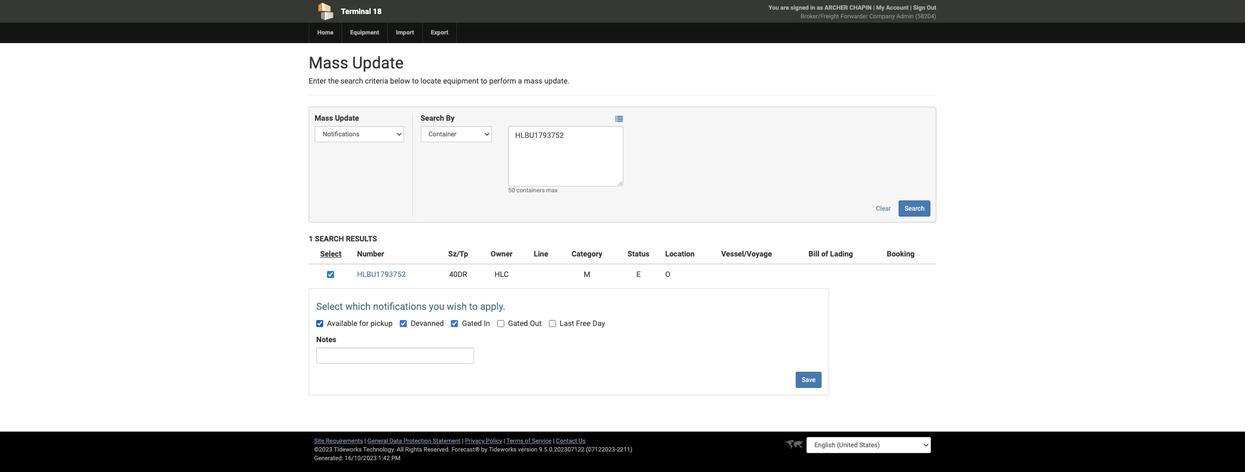 Task type: locate. For each thing, give the bounding box(es) containing it.
mass down enter
[[315, 114, 333, 123]]

1 vertical spatial select
[[316, 301, 343, 312]]

perform
[[489, 77, 516, 85]]

gated out
[[508, 319, 542, 328]]

of inside site requirements | general data protection statement | privacy policy | terms of service | contact us ©2023 tideworks technology. all rights reserved. forecast® by tideworks version 9.5.0.202307122 (07122023-2211) generated: 16/10/2023 1:42 pm
[[525, 438, 531, 445]]

hlbu1793752 link
[[357, 270, 406, 279]]

to
[[412, 77, 419, 85], [481, 77, 488, 85], [469, 301, 478, 312]]

my account link
[[877, 4, 909, 11]]

in
[[811, 4, 816, 11]]

search left by
[[421, 114, 444, 123]]

0 horizontal spatial of
[[525, 438, 531, 445]]

update
[[352, 53, 404, 72], [335, 114, 359, 123]]

2211)
[[617, 446, 633, 453]]

hlbu1793752
[[357, 270, 406, 279]]

to right wish
[[469, 301, 478, 312]]

mass for mass update enter the search criteria below to locate equipment to perform a mass update.
[[309, 53, 348, 72]]

| up the tideworks
[[504, 438, 505, 445]]

|
[[874, 4, 875, 11], [911, 4, 912, 11], [365, 438, 366, 445], [462, 438, 464, 445], [504, 438, 505, 445], [553, 438, 555, 445]]

1 horizontal spatial out
[[927, 4, 937, 11]]

chapin
[[850, 4, 872, 11]]

number
[[357, 250, 384, 258]]

1 vertical spatial out
[[530, 319, 542, 328]]

update for mass update
[[335, 114, 359, 123]]

(07122023-
[[586, 446, 617, 453]]

select down 1 search results
[[320, 250, 342, 258]]

1 horizontal spatial gated
[[508, 319, 528, 328]]

update up criteria
[[352, 53, 404, 72]]

0 horizontal spatial gated
[[462, 319, 482, 328]]

1 vertical spatial of
[[525, 438, 531, 445]]

gated right "in"
[[508, 319, 528, 328]]

of up version
[[525, 438, 531, 445]]

update down search
[[335, 114, 359, 123]]

mass update enter the search criteria below to locate equipment to perform a mass update.
[[309, 53, 570, 85]]

notes
[[316, 336, 337, 344]]

2 vertical spatial search
[[315, 235, 344, 243]]

terminal
[[341, 7, 371, 16]]

search for search
[[905, 205, 925, 213]]

0 vertical spatial out
[[927, 4, 937, 11]]

o
[[666, 270, 671, 279]]

my
[[877, 4, 885, 11]]

update for mass update enter the search criteria below to locate equipment to perform a mass update.
[[352, 53, 404, 72]]

mass up the at top
[[309, 53, 348, 72]]

1 gated from the left
[[462, 319, 482, 328]]

update.
[[545, 77, 570, 85]]

gated left "in"
[[462, 319, 482, 328]]

1 search results
[[309, 235, 377, 243]]

free
[[576, 319, 591, 328]]

gated in
[[462, 319, 490, 328]]

enter
[[309, 77, 326, 85]]

search inside button
[[905, 205, 925, 213]]

1 vertical spatial mass
[[315, 114, 333, 123]]

status
[[628, 250, 650, 258]]

select
[[320, 250, 342, 258], [316, 301, 343, 312]]

0 horizontal spatial out
[[530, 319, 542, 328]]

to left perform
[[481, 77, 488, 85]]

0 vertical spatial mass
[[309, 53, 348, 72]]

sign
[[914, 4, 926, 11]]

9.5.0.202307122
[[539, 446, 585, 453]]

wish
[[447, 301, 467, 312]]

out left last at the bottom of the page
[[530, 319, 542, 328]]

update inside mass update enter the search criteria below to locate equipment to perform a mass update.
[[352, 53, 404, 72]]

sign out link
[[914, 4, 937, 11]]

apply.
[[480, 301, 506, 312]]

containers
[[517, 187, 545, 194]]

0 vertical spatial search
[[421, 114, 444, 123]]

all
[[397, 446, 404, 453]]

None checkbox
[[316, 320, 323, 327], [451, 320, 458, 327], [498, 320, 505, 327], [549, 320, 556, 327], [316, 320, 323, 327], [451, 320, 458, 327], [498, 320, 505, 327], [549, 320, 556, 327]]

1 vertical spatial search
[[905, 205, 925, 213]]

out up '(58204)' on the top right of page
[[927, 4, 937, 11]]

tideworks
[[489, 446, 517, 453]]

search for search by
[[421, 114, 444, 123]]

| up 9.5.0.202307122
[[553, 438, 555, 445]]

you
[[769, 4, 779, 11]]

rights
[[405, 446, 422, 453]]

search
[[421, 114, 444, 123], [905, 205, 925, 213], [315, 235, 344, 243]]

contact
[[556, 438, 577, 445]]

select which notifications you wish to apply.
[[316, 301, 506, 312]]

save button
[[796, 372, 822, 388]]

out
[[927, 4, 937, 11], [530, 319, 542, 328]]

0 horizontal spatial search
[[315, 235, 344, 243]]

0 vertical spatial select
[[320, 250, 342, 258]]

| left general
[[365, 438, 366, 445]]

last free day
[[560, 319, 605, 328]]

owner
[[491, 250, 513, 258]]

terms of service link
[[507, 438, 552, 445]]

notifications
[[373, 301, 427, 312]]

m
[[584, 270, 591, 279]]

available
[[327, 319, 357, 328]]

to right the below
[[412, 77, 419, 85]]

general data protection statement link
[[368, 438, 461, 445]]

select for select which notifications you wish to apply.
[[316, 301, 343, 312]]

1 horizontal spatial of
[[822, 250, 829, 258]]

criteria
[[365, 77, 388, 85]]

2 horizontal spatial to
[[481, 77, 488, 85]]

2 gated from the left
[[508, 319, 528, 328]]

| left sign
[[911, 4, 912, 11]]

18
[[373, 7, 382, 16]]

mass
[[309, 53, 348, 72], [315, 114, 333, 123]]

mass inside mass update enter the search criteria below to locate equipment to perform a mass update.
[[309, 53, 348, 72]]

show list image
[[616, 115, 623, 123]]

2 horizontal spatial search
[[905, 205, 925, 213]]

broker/freight
[[801, 13, 840, 20]]

search right clear "button"
[[905, 205, 925, 213]]

which
[[345, 301, 371, 312]]

devanned
[[411, 319, 444, 328]]

equipment
[[350, 29, 379, 36]]

mass for mass update
[[315, 114, 333, 123]]

1 vertical spatial update
[[335, 114, 359, 123]]

search right the 1 at the left of page
[[315, 235, 344, 243]]

| left my
[[874, 4, 875, 11]]

line
[[534, 250, 548, 258]]

select up available
[[316, 301, 343, 312]]

bill
[[809, 250, 820, 258]]

0 vertical spatial update
[[352, 53, 404, 72]]

None checkbox
[[327, 271, 334, 278], [400, 320, 407, 327], [327, 271, 334, 278], [400, 320, 407, 327]]

1 horizontal spatial search
[[421, 114, 444, 123]]

as
[[817, 4, 824, 11]]

day
[[593, 319, 605, 328]]

of right the bill on the right
[[822, 250, 829, 258]]



Task type: vqa. For each thing, say whether or not it's contained in the screenshot.
Name
no



Task type: describe. For each thing, give the bounding box(es) containing it.
forwarder
[[841, 13, 868, 20]]

home
[[318, 29, 334, 36]]

gated for gated out
[[508, 319, 528, 328]]

lading
[[831, 250, 854, 258]]

export
[[431, 29, 449, 36]]

policy
[[486, 438, 502, 445]]

search by
[[421, 114, 455, 123]]

data
[[390, 438, 402, 445]]

company
[[870, 13, 895, 20]]

privacy policy link
[[465, 438, 502, 445]]

contact us link
[[556, 438, 586, 445]]

0 horizontal spatial to
[[412, 77, 419, 85]]

import link
[[388, 23, 422, 43]]

pm
[[392, 455, 401, 462]]

a
[[518, 77, 522, 85]]

account
[[887, 4, 909, 11]]

sz/tp
[[449, 250, 468, 258]]

terms
[[507, 438, 524, 445]]

general
[[368, 438, 388, 445]]

hlc
[[495, 270, 509, 279]]

reserved.
[[424, 446, 450, 453]]

by
[[481, 446, 488, 453]]

home link
[[309, 23, 342, 43]]

location
[[666, 250, 695, 258]]

1:42
[[378, 455, 390, 462]]

available for pickup
[[327, 319, 393, 328]]

mass update
[[315, 114, 359, 123]]

results
[[346, 235, 377, 243]]

service
[[532, 438, 552, 445]]

technology.
[[363, 446, 396, 453]]

archer
[[825, 4, 848, 11]]

locate
[[421, 77, 441, 85]]

in
[[484, 319, 490, 328]]

import
[[396, 29, 414, 36]]

for
[[359, 319, 369, 328]]

admin
[[897, 13, 914, 20]]

equipment
[[443, 77, 479, 85]]

you
[[429, 301, 445, 312]]

save
[[802, 377, 816, 384]]

| up forecast®
[[462, 438, 464, 445]]

vessel/voyage
[[722, 250, 772, 258]]

50 containers max
[[508, 187, 558, 194]]

us
[[579, 438, 586, 445]]

terminal 18
[[341, 7, 382, 16]]

bill of lading
[[809, 250, 854, 258]]

protection
[[404, 438, 431, 445]]

requirements
[[326, 438, 363, 445]]

forecast®
[[452, 446, 480, 453]]

select for select
[[320, 250, 342, 258]]

©2023 tideworks
[[314, 446, 362, 453]]

50
[[508, 187, 515, 194]]

site
[[314, 438, 324, 445]]

site requirements | general data protection statement | privacy policy | terms of service | contact us ©2023 tideworks technology. all rights reserved. forecast® by tideworks version 9.5.0.202307122 (07122023-2211) generated: 16/10/2023 1:42 pm
[[314, 438, 633, 462]]

you are signed in as archer chapin | my account | sign out broker/freight forwarder company admin (58204)
[[769, 4, 937, 20]]

0 vertical spatial of
[[822, 250, 829, 258]]

by
[[446, 114, 455, 123]]

1 horizontal spatial to
[[469, 301, 478, 312]]

1
[[309, 235, 313, 243]]

are
[[781, 4, 789, 11]]

export link
[[422, 23, 457, 43]]

gated for gated in
[[462, 319, 482, 328]]

search
[[341, 77, 363, 85]]

clear button
[[871, 201, 897, 217]]

generated:
[[314, 455, 343, 462]]

category
[[572, 250, 603, 258]]

booking
[[887, 250, 915, 258]]

max
[[547, 187, 558, 194]]

clear
[[877, 205, 891, 213]]

16/10/2023
[[345, 455, 377, 462]]

Notes text field
[[316, 348, 474, 364]]

(58204)
[[916, 13, 937, 20]]

statement
[[433, 438, 461, 445]]

below
[[390, 77, 410, 85]]

search button
[[899, 201, 931, 217]]

signed
[[791, 4, 809, 11]]

privacy
[[465, 438, 485, 445]]

HLBU1793752 text field
[[508, 126, 624, 187]]

equipment link
[[342, 23, 388, 43]]

mass
[[524, 77, 543, 85]]

terminal 18 link
[[309, 0, 561, 23]]

out inside the you are signed in as archer chapin | my account | sign out broker/freight forwarder company admin (58204)
[[927, 4, 937, 11]]

version
[[518, 446, 538, 453]]

pickup
[[371, 319, 393, 328]]



